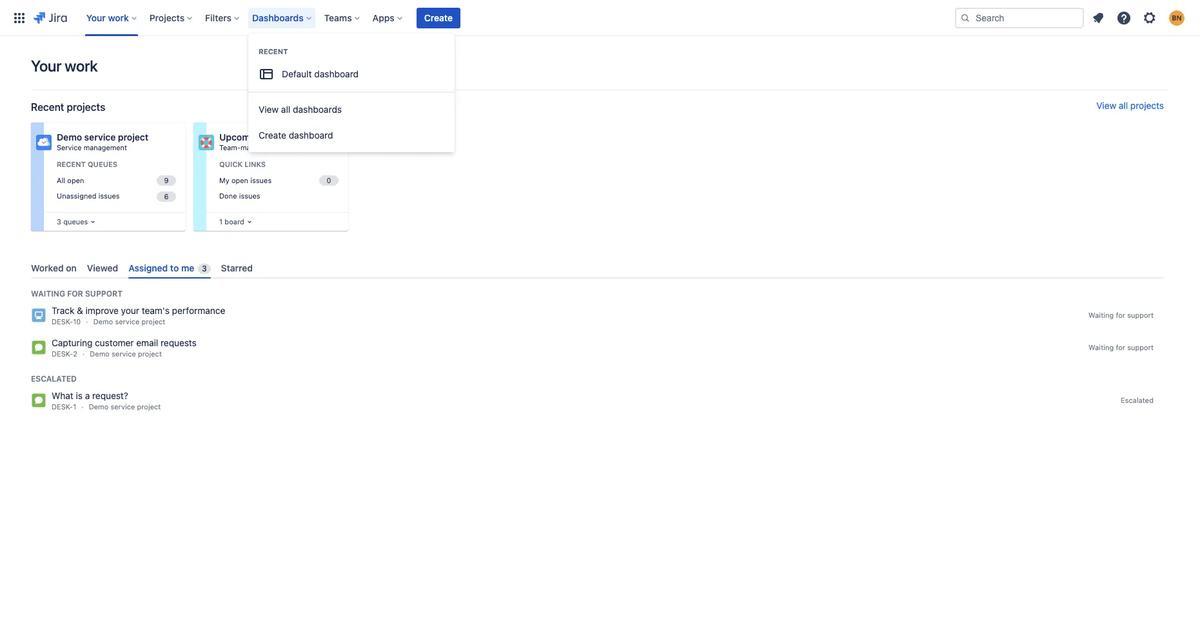 Task type: locate. For each thing, give the bounding box(es) containing it.
management
[[84, 143, 127, 152]]

appswitcher icon image
[[12, 10, 27, 25]]

recent up all open
[[57, 160, 86, 168]]

2 open from the left
[[231, 176, 248, 184]]

service
[[57, 143, 82, 152]]

1 vertical spatial waiting
[[1089, 311, 1114, 319]]

dashboard for default dashboard
[[314, 68, 359, 79]]

upcoming
[[219, 132, 263, 143]]

for for track & improve your team's performance
[[1116, 311, 1126, 319]]

your
[[86, 12, 106, 23], [31, 57, 61, 75]]

2 vertical spatial for
[[1116, 343, 1126, 352]]

2 vertical spatial ·
[[81, 403, 84, 411]]

customer
[[95, 337, 134, 348]]

2 desk- from the top
[[52, 350, 73, 358]]

me
[[181, 263, 194, 273]]

your work
[[86, 12, 129, 23], [31, 57, 98, 75]]

·
[[86, 317, 88, 326], [82, 350, 85, 358], [81, 403, 84, 411]]

1 vertical spatial waiting for support
[[1089, 311, 1154, 319]]

service down the customer
[[112, 350, 136, 358]]

1 vertical spatial ·
[[82, 350, 85, 358]]

create for create
[[424, 12, 453, 23]]

1 board button
[[217, 213, 255, 230]]

create inside primary "element"
[[424, 12, 453, 23]]

1 vertical spatial for
[[1116, 311, 1126, 319]]

10
[[73, 317, 81, 326]]

1 vertical spatial your
[[31, 57, 61, 75]]

create dashboard button
[[248, 123, 455, 148]]

queues inside dropdown button
[[63, 217, 88, 226]]

&
[[77, 305, 83, 316]]

0 vertical spatial for
[[67, 289, 83, 299]]

· down is
[[81, 403, 84, 411]]

demo inside capturing customer email requests desk-2 · demo service project
[[90, 350, 110, 358]]

dashboard for create dashboard
[[289, 130, 333, 141]]

1 vertical spatial queues
[[63, 217, 88, 226]]

open right all
[[67, 176, 84, 184]]

queues down management
[[88, 160, 117, 168]]

· for customer
[[82, 350, 85, 358]]

1 vertical spatial your work
[[31, 57, 98, 75]]

0 vertical spatial ·
[[86, 317, 88, 326]]

3 queues button
[[54, 213, 98, 230]]

recent for recent projects
[[31, 101, 64, 113]]

work left "projects"
[[108, 12, 129, 23]]

create
[[424, 12, 453, 23], [259, 130, 286, 141]]

0 vertical spatial recent
[[259, 47, 288, 55]]

1 open from the left
[[67, 176, 84, 184]]

desk- for what
[[52, 403, 73, 411]]

0 vertical spatial queues
[[88, 160, 117, 168]]

demo up service
[[57, 132, 82, 143]]

desk- down track
[[52, 317, 73, 326]]

0 horizontal spatial 1
[[73, 403, 76, 411]]

3 for 3 queues
[[57, 217, 61, 226]]

1 horizontal spatial view
[[1097, 100, 1117, 111]]

view all projects link
[[1097, 100, 1164, 114]]

your work left "projects"
[[86, 12, 129, 23]]

my open issues link
[[217, 173, 341, 188]]

demo down improve
[[93, 317, 113, 326]]

3 right me
[[202, 264, 207, 273]]

assigned
[[129, 263, 168, 273]]

desk-
[[52, 317, 73, 326], [52, 350, 73, 358], [52, 403, 73, 411]]

3
[[57, 217, 61, 226], [202, 264, 207, 273]]

demo down the customer
[[90, 350, 110, 358]]

0 vertical spatial your
[[86, 12, 106, 23]]

0 horizontal spatial view
[[259, 104, 279, 115]]

recent for recent
[[259, 47, 288, 55]]

1 vertical spatial 1
[[73, 403, 76, 411]]

work inside popup button
[[108, 12, 129, 23]]

banner
[[0, 0, 1200, 36]]

1 horizontal spatial your
[[86, 12, 106, 23]]

waiting for track & improve your team's performance
[[1089, 311, 1114, 319]]

0 horizontal spatial work
[[65, 57, 98, 75]]

desk- down what
[[52, 403, 73, 411]]

0 horizontal spatial 3
[[57, 217, 61, 226]]

0 vertical spatial 1
[[219, 217, 223, 226]]

0 vertical spatial dashboard
[[314, 68, 359, 79]]

1 vertical spatial dashboard
[[289, 130, 333, 141]]

dashboard inside default dashboard link
[[314, 68, 359, 79]]

service inside demo service project service management
[[84, 132, 116, 143]]

all
[[57, 176, 65, 184]]

default
[[282, 68, 312, 79]]

· right 2
[[82, 350, 85, 358]]

1 horizontal spatial all
[[1119, 100, 1128, 111]]

waiting for support
[[31, 289, 123, 299], [1089, 311, 1154, 319], [1089, 343, 1154, 352]]

0 horizontal spatial all
[[281, 104, 290, 115]]

1 board
[[219, 217, 244, 226]]

3 inside dropdown button
[[57, 217, 61, 226]]

create right 'apps' dropdown button
[[424, 12, 453, 23]]

Search field
[[955, 7, 1084, 28]]

projects
[[1131, 100, 1164, 111], [67, 101, 105, 113]]

open
[[67, 176, 84, 184], [231, 176, 248, 184]]

service down request?
[[111, 403, 135, 411]]

demo down a
[[89, 403, 109, 411]]

tab list containing worked on
[[26, 257, 1169, 279]]

open right my
[[231, 176, 248, 184]]

what is a request? desk-1 · demo service project
[[52, 390, 161, 411]]

settings image
[[1142, 10, 1158, 25]]

waiting
[[31, 289, 65, 299], [1089, 311, 1114, 319], [1089, 343, 1114, 352]]

done issues link
[[217, 189, 341, 204]]

all for projects
[[1119, 100, 1128, 111]]

request?
[[92, 390, 128, 401]]

managed
[[241, 143, 271, 152]]

2 vertical spatial waiting
[[1089, 343, 1114, 352]]

view
[[1097, 100, 1117, 111], [259, 104, 279, 115]]

0 horizontal spatial open
[[67, 176, 84, 184]]

service down your
[[115, 317, 139, 326]]

dashboard
[[314, 68, 359, 79], [289, 130, 333, 141]]

demo inside what is a request? desk-1 · demo service project
[[89, 403, 109, 411]]

quick links
[[219, 160, 266, 168]]

all
[[1119, 100, 1128, 111], [281, 104, 290, 115]]

0 vertical spatial desk-
[[52, 317, 73, 326]]

issues
[[250, 176, 272, 184], [98, 192, 120, 200], [239, 192, 260, 200]]

your work up recent projects
[[31, 57, 98, 75]]

recent up service
[[31, 101, 64, 113]]

demo
[[57, 132, 82, 143], [93, 317, 113, 326], [90, 350, 110, 358], [89, 403, 109, 411]]

2
[[73, 350, 77, 358]]

dashboard up the view all dashboards link
[[314, 68, 359, 79]]

issues down 'all open' link
[[98, 192, 120, 200]]

email
[[136, 337, 158, 348]]

recent up default
[[259, 47, 288, 55]]

track & improve your team's performance desk-10 · demo service project
[[52, 305, 225, 326]]

1
[[219, 217, 223, 226], [73, 403, 76, 411]]

all open
[[57, 176, 84, 184]]

work
[[108, 12, 129, 23], [65, 57, 98, 75]]

0 vertical spatial work
[[108, 12, 129, 23]]

recent queues
[[57, 160, 117, 168]]

tab list
[[26, 257, 1169, 279]]

service
[[84, 132, 116, 143], [115, 317, 139, 326], [112, 350, 136, 358], [111, 403, 135, 411]]

desk- inside what is a request? desk-1 · demo service project
[[52, 403, 73, 411]]

1 left board
[[219, 217, 223, 226]]

1 down is
[[73, 403, 76, 411]]

1 vertical spatial support
[[1128, 311, 1154, 319]]

all for dashboards
[[281, 104, 290, 115]]

worked
[[31, 263, 64, 273]]

recent projects
[[31, 101, 105, 113]]

open for upcoming
[[231, 176, 248, 184]]

capturing customer email requests desk-2 · demo service project
[[52, 337, 197, 358]]

escalated
[[31, 374, 77, 384], [1121, 396, 1154, 405]]

your work inside popup button
[[86, 12, 129, 23]]

queues for 3 queues
[[63, 217, 88, 226]]

1 horizontal spatial open
[[231, 176, 248, 184]]

issues down my open issues
[[239, 192, 260, 200]]

0 vertical spatial create
[[424, 12, 453, 23]]

desk- inside capturing customer email requests desk-2 · demo service project
[[52, 350, 73, 358]]

your profile and settings image
[[1169, 10, 1185, 25]]

· inside what is a request? desk-1 · demo service project
[[81, 403, 84, 411]]

0 vertical spatial escalated
[[31, 374, 77, 384]]

1 vertical spatial 3
[[202, 264, 207, 273]]

0 horizontal spatial create
[[259, 130, 286, 141]]

project inside track & improve your team's performance desk-10 · demo service project
[[142, 317, 165, 326]]

recent
[[259, 47, 288, 55], [31, 101, 64, 113], [57, 160, 86, 168]]

dashboards
[[252, 12, 304, 23]]

1 vertical spatial recent
[[31, 101, 64, 113]]

0 horizontal spatial projects
[[67, 101, 105, 113]]

queues down unassigned at left
[[63, 217, 88, 226]]

· right 10 on the left bottom of the page
[[86, 317, 88, 326]]

your
[[121, 305, 139, 316]]

dashboard up "software" at top
[[289, 130, 333, 141]]

1 horizontal spatial 3
[[202, 264, 207, 273]]

track
[[52, 305, 74, 316]]

1 inside dropdown button
[[219, 217, 223, 226]]

2 vertical spatial recent
[[57, 160, 86, 168]]

1 horizontal spatial 1
[[219, 217, 223, 226]]

worked on
[[31, 263, 77, 273]]

2 vertical spatial waiting for support
[[1089, 343, 1154, 352]]

dashboards button
[[248, 7, 316, 28]]

for
[[67, 289, 83, 299], [1116, 311, 1126, 319], [1116, 343, 1126, 352]]

viewed
[[87, 263, 118, 273]]

1 vertical spatial desk-
[[52, 350, 73, 358]]

create up "software" at top
[[259, 130, 286, 141]]

0 vertical spatial your work
[[86, 12, 129, 23]]

project
[[118, 132, 149, 143], [142, 317, 165, 326], [138, 350, 162, 358], [137, 403, 161, 411]]

support for your
[[1128, 311, 1154, 319]]

2 vertical spatial desk-
[[52, 403, 73, 411]]

desk- down capturing
[[52, 350, 73, 358]]

jira image
[[34, 10, 67, 25], [34, 10, 67, 25]]

1 desk- from the top
[[52, 317, 73, 326]]

work up recent projects
[[65, 57, 98, 75]]

support
[[85, 289, 123, 299], [1128, 311, 1154, 319], [1128, 343, 1154, 352]]

0 vertical spatial 3
[[57, 217, 61, 226]]

1 vertical spatial create
[[259, 130, 286, 141]]

board
[[225, 217, 244, 226]]

0 vertical spatial support
[[85, 289, 123, 299]]

service up management
[[84, 132, 116, 143]]

dashboard inside create dashboard button
[[289, 130, 333, 141]]

3 desk- from the top
[[52, 403, 73, 411]]

service inside capturing customer email requests desk-2 · demo service project
[[112, 350, 136, 358]]

queues
[[88, 160, 117, 168], [63, 217, 88, 226]]

projects
[[149, 12, 185, 23]]

notifications image
[[1091, 10, 1106, 25]]

1 horizontal spatial escalated
[[1121, 396, 1154, 405]]

unassigned
[[57, 192, 96, 200]]

2 vertical spatial support
[[1128, 343, 1154, 352]]

starred
[[221, 263, 253, 273]]

· inside capturing customer email requests desk-2 · demo service project
[[82, 350, 85, 358]]

1 horizontal spatial create
[[424, 12, 453, 23]]

3 queues
[[57, 217, 88, 226]]

· inside track & improve your team's performance desk-10 · demo service project
[[86, 317, 88, 326]]

3 down unassigned at left
[[57, 217, 61, 226]]

1 horizontal spatial work
[[108, 12, 129, 23]]



Task type: vqa. For each thing, say whether or not it's contained in the screenshot.
Give feedback
no



Task type: describe. For each thing, give the bounding box(es) containing it.
create for create dashboard
[[259, 130, 286, 141]]

1 inside what is a request? desk-1 · demo service project
[[73, 403, 76, 411]]

all open link
[[54, 173, 178, 188]]

0 vertical spatial waiting for support
[[31, 289, 123, 299]]

11/20/2023
[[299, 132, 347, 143]]

0 horizontal spatial your
[[31, 57, 61, 75]]

view for view all dashboards
[[259, 104, 279, 115]]

waiting for capturing customer email requests
[[1089, 343, 1114, 352]]

to
[[170, 263, 179, 273]]

demo inside demo service project service management
[[57, 132, 82, 143]]

filters
[[205, 12, 232, 23]]

desk- for capturing
[[52, 350, 73, 358]]

· for is
[[81, 403, 84, 411]]

1 vertical spatial work
[[65, 57, 98, 75]]

upcoming project 11/20/2023 team-managed software
[[219, 132, 347, 152]]

demo service project service management
[[57, 132, 149, 152]]

done issues
[[219, 192, 260, 200]]

assigned to me
[[129, 263, 194, 273]]

banner containing your work
[[0, 0, 1200, 36]]

teams button
[[320, 7, 365, 28]]

default dashboard
[[282, 68, 359, 79]]

waiting for support for capturing customer email requests
[[1089, 343, 1154, 352]]

project inside demo service project service management
[[118, 132, 149, 143]]

improve
[[86, 305, 119, 316]]

my open issues
[[219, 176, 272, 184]]

quick
[[219, 160, 243, 168]]

projects button
[[146, 7, 197, 28]]

help image
[[1117, 10, 1132, 25]]

your work button
[[82, 7, 142, 28]]

teams
[[324, 12, 352, 23]]

open for demo
[[67, 176, 84, 184]]

apps button
[[369, 7, 408, 28]]

view all dashboards
[[259, 104, 342, 115]]

issues down links
[[250, 176, 272, 184]]

unassigned issues link
[[54, 189, 178, 204]]

service inside what is a request? desk-1 · demo service project
[[111, 403, 135, 411]]

search image
[[960, 13, 971, 23]]

1 vertical spatial escalated
[[1121, 396, 1154, 405]]

apps
[[373, 12, 395, 23]]

create dashboard
[[259, 130, 333, 141]]

project inside what is a request? desk-1 · demo service project
[[137, 403, 161, 411]]

on
[[66, 263, 77, 273]]

filters button
[[201, 7, 245, 28]]

issues for upcoming project 11/20/2023
[[239, 192, 260, 200]]

dashboards
[[293, 104, 342, 115]]

done
[[219, 192, 237, 200]]

software
[[273, 143, 302, 152]]

0 vertical spatial waiting
[[31, 289, 65, 299]]

view all projects
[[1097, 100, 1164, 111]]

support for requests
[[1128, 343, 1154, 352]]

issues for demo service project
[[98, 192, 120, 200]]

what
[[52, 390, 73, 401]]

my
[[219, 176, 229, 184]]

view all dashboards link
[[248, 97, 455, 123]]

demo inside track & improve your team's performance desk-10 · demo service project
[[93, 317, 113, 326]]

default dashboard link
[[248, 61, 455, 88]]

waiting for support for track & improve your team's performance
[[1089, 311, 1154, 319]]

performance
[[172, 305, 225, 316]]

recent for recent queues
[[57, 160, 86, 168]]

requests
[[161, 337, 197, 348]]

service inside track & improve your team's performance desk-10 · demo service project
[[115, 317, 139, 326]]

is
[[76, 390, 83, 401]]

primary element
[[8, 0, 955, 36]]

board image
[[88, 217, 98, 227]]

desk- inside track & improve your team's performance desk-10 · demo service project
[[52, 317, 73, 326]]

1 horizontal spatial projects
[[1131, 100, 1164, 111]]

queues for recent queues
[[88, 160, 117, 168]]

create button
[[417, 7, 461, 28]]

unassigned issues
[[57, 192, 120, 200]]

project
[[266, 132, 297, 143]]

capturing
[[52, 337, 92, 348]]

your inside popup button
[[86, 12, 106, 23]]

view for view all projects
[[1097, 100, 1117, 111]]

project inside capturing customer email requests desk-2 · demo service project
[[138, 350, 162, 358]]

board image
[[244, 217, 255, 227]]

links
[[245, 160, 266, 168]]

team's
[[142, 305, 170, 316]]

3 for 3
[[202, 264, 207, 273]]

0 horizontal spatial escalated
[[31, 374, 77, 384]]

team-
[[219, 143, 241, 152]]

a
[[85, 390, 90, 401]]

for for capturing customer email requests
[[1116, 343, 1126, 352]]



